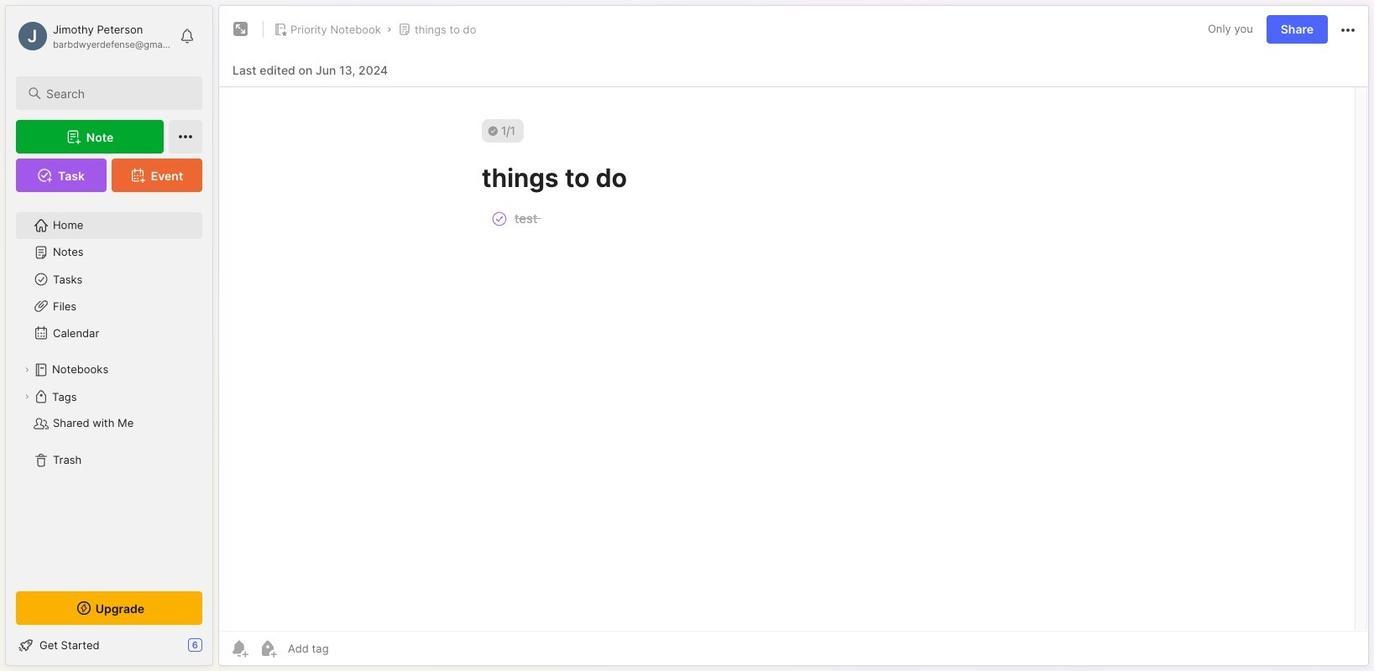Task type: vqa. For each thing, say whether or not it's contained in the screenshot.
search field in "Main" element
yes



Task type: describe. For each thing, give the bounding box(es) containing it.
note window element
[[218, 5, 1370, 671]]

add a reminder image
[[229, 639, 249, 659]]

More actions field
[[1339, 19, 1359, 40]]

Account field
[[16, 19, 171, 53]]

Note Editor text field
[[219, 87, 1369, 632]]

more actions image
[[1339, 20, 1359, 40]]

Add tag field
[[286, 642, 413, 657]]

expand tags image
[[22, 392, 32, 402]]

expand note image
[[231, 19, 251, 39]]

Help and Learning task checklist field
[[6, 632, 213, 659]]



Task type: locate. For each thing, give the bounding box(es) containing it.
add tag image
[[258, 639, 278, 659]]

tree inside main element
[[6, 202, 213, 577]]

Search text field
[[46, 86, 187, 102]]

expand notebooks image
[[22, 365, 32, 375]]

tree
[[6, 202, 213, 577]]

none search field inside main element
[[46, 83, 187, 103]]

main element
[[0, 0, 218, 672]]

click to collapse image
[[212, 641, 225, 661]]

None search field
[[46, 83, 187, 103]]



